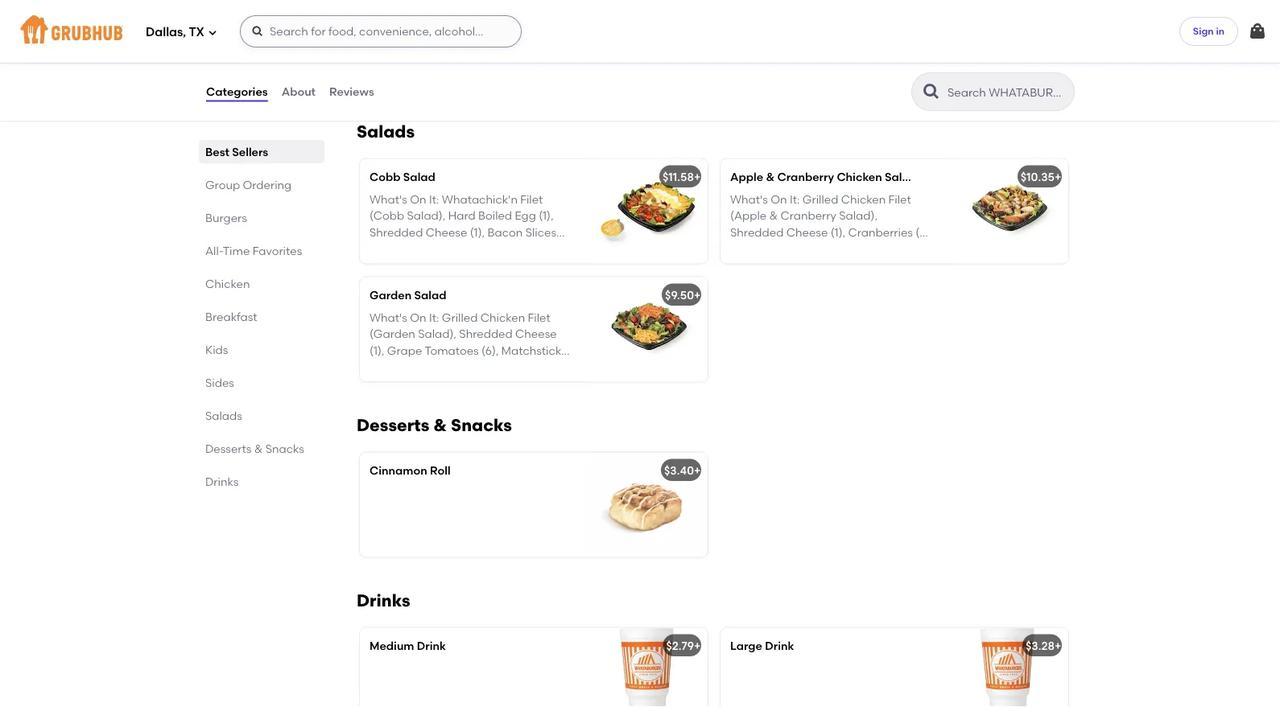 Task type: vqa. For each thing, say whether or not it's contained in the screenshot.
Salad), within What's On It: Grilled Chicken Filet (Garden Salad), Shredded Cheese (1), Grape Tomatoes (6), Matchstick Carrots (1)
yes



Task type: locate. For each thing, give the bounding box(es) containing it.
1 horizontal spatial shredded
[[459, 328, 513, 342]]

cheese inside "what's on it: grilled chicken filet (garden salad), shredded cheese (1), grape tomatoes (6), matchstick carrots (1)"
[[516, 328, 557, 342]]

what's inside what's on it: grilled chicken filet (apple & cranberry salad), shredded cheese (1), cranberries (1), apple slices, matchstick carrots (1)
[[731, 193, 768, 207]]

grilled inside "what's on it: grilled chicken filet (garden salad), shredded cheese (1), grape tomatoes (6), matchstick carrots (1)"
[[442, 312, 478, 325]]

grape
[[390, 242, 425, 256], [387, 344, 422, 358]]

filet down grated
[[528, 312, 551, 325]]

desserts & snacks tab
[[205, 441, 318, 457]]

1 vertical spatial drinks
[[357, 591, 410, 612]]

chicken up what's on it: grilled chicken filet (apple & cranberry salad), shredded cheese (1), cranberries (1), apple slices, matchstick carrots (1)
[[837, 170, 883, 184]]

$3.40 +
[[664, 464, 701, 478]]

cinnamon roll image
[[587, 453, 708, 558]]

& up roll
[[434, 416, 447, 436]]

drink right medium
[[417, 640, 446, 654]]

1 horizontal spatial salads
[[357, 122, 415, 142]]

(1), up the 'slices'
[[539, 210, 554, 223]]

on inside what's on it: grilled chicken filet (apple & cranberry salad), shredded cheese (1), cranberries (1), apple slices, matchstick carrots (1)
[[771, 193, 787, 207]]

2 horizontal spatial cheese
[[787, 226, 828, 240]]

group
[[205, 178, 240, 192]]

(1),
[[539, 210, 554, 223], [470, 226, 485, 240], [831, 226, 846, 240], [916, 226, 931, 240], [370, 344, 385, 358]]

&
[[766, 170, 775, 184], [770, 210, 778, 223], [434, 416, 447, 436], [254, 442, 263, 456]]

1 vertical spatial (6),
[[482, 344, 499, 358]]

1 vertical spatial salads
[[205, 409, 242, 423]]

(6), inside "what's on it: grilled chicken filet (garden salad), shredded cheese (1), grape tomatoes (6), matchstick carrots (1)"
[[482, 344, 499, 358]]

cranberries
[[848, 226, 913, 240]]

+ for $3.40 +
[[694, 464, 701, 478]]

cranberry up what's on it: grilled chicken filet (apple & cranberry salad), shredded cheese (1), cranberries (1), apple slices, matchstick carrots (1)
[[778, 170, 834, 184]]

(garden
[[370, 328, 415, 342]]

carrots down cranberries at the right of page
[[865, 242, 906, 256]]

what's for what's on it: grilled chicken filet (apple & cranberry salad), shredded cheese (1), cranberries (1), apple slices, matchstick carrots (1)
[[731, 193, 768, 207]]

1 horizontal spatial carrots
[[865, 242, 906, 256]]

slices
[[526, 226, 557, 240]]

salad
[[403, 170, 436, 184], [885, 170, 917, 184], [414, 289, 447, 302]]

0 horizontal spatial desserts & snacks
[[205, 442, 304, 456]]

it: down apple & cranberry chicken salad
[[790, 193, 800, 207]]

salad), right (garden
[[418, 328, 457, 342]]

matchstick
[[802, 242, 862, 256], [502, 344, 562, 358]]

0 vertical spatial matchstick
[[802, 242, 862, 256]]

1 horizontal spatial drink
[[765, 640, 795, 654]]

1 vertical spatial apple
[[731, 242, 763, 256]]

shredded inside "what's on it: grilled chicken filet (garden salad), shredded cheese (1), grape tomatoes (6), matchstick carrots (1)"
[[459, 328, 513, 342]]

salad),
[[407, 210, 446, 223], [839, 210, 878, 223], [418, 328, 457, 342]]

chicken up cranberries at the right of page
[[841, 193, 886, 207]]

chicken
[[837, 170, 883, 184], [841, 193, 886, 207], [205, 277, 250, 291], [481, 312, 525, 325]]

about button
[[281, 63, 317, 121]]

grape inside "what's on it: grilled chicken filet (garden salad), shredded cheese (1), grape tomatoes (6), matchstick carrots (1)"
[[387, 344, 422, 358]]

svg image
[[1248, 22, 1268, 41]]

1 vertical spatial carrots
[[370, 361, 411, 374]]

carrots down (garden
[[370, 361, 411, 374]]

1 horizontal spatial desserts
[[357, 416, 430, 436]]

0 vertical spatial carrots
[[865, 242, 906, 256]]

2 horizontal spatial shredded
[[731, 226, 784, 240]]

reviews button
[[329, 63, 375, 121]]

tomatoes
[[427, 242, 481, 256], [425, 344, 479, 358]]

& up (apple
[[766, 170, 775, 184]]

1 horizontal spatial cheese
[[516, 328, 557, 342]]

apple & cranberry chicken salad
[[731, 170, 917, 184]]

0 horizontal spatial grilled
[[442, 312, 478, 325]]

0 horizontal spatial carrots
[[370, 361, 411, 374]]

medium drink image
[[587, 629, 708, 708]]

shredded inside what's on it: whatachick'n filet (cobb salad), hard boiled egg (1), shredded cheese (1), bacon slices (3), grape tomatoes (6), grated carrots, red roma blend
[[370, 226, 423, 240]]

0 horizontal spatial matchstick
[[502, 344, 562, 358]]

0 vertical spatial (6),
[[484, 242, 501, 256]]

it: inside what's on it: whatachick'n filet (cobb salad), hard boiled egg (1), shredded cheese (1), bacon slices (3), grape tomatoes (6), grated carrots, red roma blend
[[429, 193, 439, 207]]

on up the slices,
[[771, 193, 787, 207]]

salad for $11.58 +
[[403, 170, 436, 184]]

salad right cobb
[[403, 170, 436, 184]]

& down 'salads' tab at bottom left
[[254, 442, 263, 456]]

0 horizontal spatial salads
[[205, 409, 242, 423]]

1 horizontal spatial (1)
[[909, 242, 921, 256]]

shredded
[[370, 226, 423, 240], [731, 226, 784, 240], [459, 328, 513, 342]]

desserts & snacks
[[357, 416, 512, 436], [205, 442, 304, 456]]

tomatoes down "garden salad" at the left of page
[[425, 344, 479, 358]]

desserts & snacks up roll
[[357, 416, 512, 436]]

& inside tab
[[254, 442, 263, 456]]

drinks tab
[[205, 474, 318, 491]]

0 horizontal spatial (1)
[[414, 361, 426, 374]]

what's up (apple
[[731, 193, 768, 207]]

1 horizontal spatial grilled
[[803, 193, 839, 207]]

(1), down (garden
[[370, 344, 385, 358]]

categories button
[[205, 63, 269, 121]]

0 vertical spatial apple
[[731, 170, 764, 184]]

0 vertical spatial grape
[[390, 242, 425, 256]]

grilled down apple & cranberry chicken salad
[[803, 193, 839, 207]]

$3.28 +
[[1026, 640, 1062, 654]]

0 horizontal spatial cheese
[[426, 226, 467, 240]]

1 vertical spatial desserts & snacks
[[205, 442, 304, 456]]

what's inside "what's on it: grilled chicken filet (garden salad), shredded cheese (1), grape tomatoes (6), matchstick carrots (1)"
[[370, 312, 407, 325]]

red
[[417, 259, 438, 272]]

salads
[[357, 122, 415, 142], [205, 409, 242, 423]]

sign in
[[1194, 25, 1225, 37]]

it: down "garden salad" at the left of page
[[429, 312, 439, 325]]

tomatoes up 'roma'
[[427, 242, 481, 256]]

apple up (apple
[[731, 170, 764, 184]]

it:
[[429, 193, 439, 207], [790, 193, 800, 207], [429, 312, 439, 325]]

+ for $11.58 +
[[694, 170, 701, 184]]

0 horizontal spatial drinks
[[205, 475, 239, 489]]

1 vertical spatial snacks
[[266, 442, 304, 456]]

tx
[[189, 25, 205, 40]]

drinks inside tab
[[205, 475, 239, 489]]

salad), left hard
[[407, 210, 446, 223]]

2 drink from the left
[[765, 640, 795, 654]]

drink
[[417, 640, 446, 654], [765, 640, 795, 654]]

grape up carrots,
[[390, 242, 425, 256]]

cinnamon roll
[[370, 464, 451, 478]]

0 vertical spatial tomatoes
[[427, 242, 481, 256]]

1 vertical spatial cranberry
[[781, 210, 837, 223]]

cobb salad
[[370, 170, 436, 184]]

0 horizontal spatial desserts
[[205, 442, 252, 456]]

it: for salad),
[[429, 312, 439, 325]]

medium drink
[[370, 640, 446, 654]]

+
[[694, 170, 701, 184], [1055, 170, 1062, 184], [694, 289, 701, 302], [694, 464, 701, 478], [694, 640, 701, 654], [1055, 640, 1062, 654]]

(1) inside "what's on it: grilled chicken filet (garden salad), shredded cheese (1), grape tomatoes (6), matchstick carrots (1)"
[[414, 361, 426, 374]]

sides
[[205, 376, 234, 390]]

(1) down cranberries at the right of page
[[909, 242, 921, 256]]

1 drink from the left
[[417, 640, 446, 654]]

group ordering tab
[[205, 176, 318, 193]]

$9.50
[[665, 289, 694, 302]]

1 vertical spatial desserts
[[205, 442, 252, 456]]

on inside "what's on it: grilled chicken filet (garden salad), shredded cheese (1), grape tomatoes (6), matchstick carrots (1)"
[[410, 312, 427, 325]]

it: down cobb salad
[[429, 193, 439, 207]]

all-time favorites tab
[[205, 242, 318, 259]]

0 vertical spatial drinks
[[205, 475, 239, 489]]

+ for $9.50 +
[[694, 289, 701, 302]]

1 vertical spatial grilled
[[442, 312, 478, 325]]

apple down (apple
[[731, 242, 763, 256]]

& right (apple
[[770, 210, 778, 223]]

on for (apple
[[771, 193, 787, 207]]

salads tab
[[205, 408, 318, 424]]

cheese
[[426, 226, 467, 240], [787, 226, 828, 240], [516, 328, 557, 342]]

(6),
[[484, 242, 501, 256], [482, 344, 499, 358]]

salad), inside what's on it: whatachick'n filet (cobb salad), hard boiled egg (1), shredded cheese (1), bacon slices (3), grape tomatoes (6), grated carrots, red roma blend
[[407, 210, 446, 223]]

0 vertical spatial snacks
[[451, 416, 512, 436]]

breakfast tab
[[205, 308, 318, 325]]

0 vertical spatial cranberry
[[778, 170, 834, 184]]

shredded down (cobb
[[370, 226, 423, 240]]

on inside what's on it: whatachick'n filet (cobb salad), hard boiled egg (1), shredded cheese (1), bacon slices (3), grape tomatoes (6), grated carrots, red roma blend
[[410, 193, 427, 207]]

1 vertical spatial grape
[[387, 344, 422, 358]]

desserts
[[357, 416, 430, 436], [205, 442, 252, 456]]

shredded down blend
[[459, 328, 513, 342]]

salad), up cranberries at the right of page
[[839, 210, 878, 223]]

on down cobb salad
[[410, 193, 427, 207]]

it: inside what's on it: grilled chicken filet (apple & cranberry salad), shredded cheese (1), cranberries (1), apple slices, matchstick carrots (1)
[[790, 193, 800, 207]]

roma
[[441, 259, 473, 272]]

1 vertical spatial tomatoes
[[425, 344, 479, 358]]

salads up cobb
[[357, 122, 415, 142]]

what's inside what's on it: whatachick'n filet (cobb salad), hard boiled egg (1), shredded cheese (1), bacon slices (3), grape tomatoes (6), grated carrots, red roma blend
[[370, 193, 407, 207]]

chicken up breakfast
[[205, 277, 250, 291]]

salads down sides
[[205, 409, 242, 423]]

boiled
[[478, 210, 512, 223]]

what's for what's on it: whatachick'n filet (cobb salad), hard boiled egg (1), shredded cheese (1), bacon slices (3), grape tomatoes (6), grated carrots, red roma blend
[[370, 193, 407, 207]]

drink for medium drink
[[417, 640, 446, 654]]

grape down (garden
[[387, 344, 422, 358]]

large drink image
[[948, 629, 1069, 708]]

garden salad
[[370, 289, 447, 302]]

what's up (garden
[[370, 312, 407, 325]]

1 vertical spatial matchstick
[[502, 344, 562, 358]]

(1) down (garden
[[414, 361, 426, 374]]

apple
[[731, 170, 764, 184], [731, 242, 763, 256]]

1 horizontal spatial svg image
[[251, 25, 264, 38]]

salad for $9.50 +
[[414, 289, 447, 302]]

it: inside "what's on it: grilled chicken filet (garden salad), shredded cheese (1), grape tomatoes (6), matchstick carrots (1)"
[[429, 312, 439, 325]]

cinnamon
[[370, 464, 427, 478]]

drink right large
[[765, 640, 795, 654]]

0 horizontal spatial svg image
[[208, 28, 217, 37]]

svg image
[[251, 25, 264, 38], [208, 28, 217, 37]]

filet inside what's on it: whatachick'n filet (cobb salad), hard boiled egg (1), shredded cheese (1), bacon slices (3), grape tomatoes (6), grated carrots, red roma blend
[[521, 193, 543, 207]]

dallas, tx
[[146, 25, 205, 40]]

carrots
[[865, 242, 906, 256], [370, 361, 411, 374]]

cranberry
[[778, 170, 834, 184], [781, 210, 837, 223]]

grilled inside what's on it: grilled chicken filet (apple & cranberry salad), shredded cheese (1), cranberries (1), apple slices, matchstick carrots (1)
[[803, 193, 839, 207]]

grape inside what's on it: whatachick'n filet (cobb salad), hard boiled egg (1), shredded cheese (1), bacon slices (3), grape tomatoes (6), grated carrots, red roma blend
[[390, 242, 425, 256]]

$11.58
[[663, 170, 694, 184]]

drinks
[[205, 475, 239, 489], [357, 591, 410, 612]]

apple inside what's on it: grilled chicken filet (apple & cranberry salad), shredded cheese (1), cranberries (1), apple slices, matchstick carrots (1)
[[731, 242, 763, 256]]

(1)
[[909, 242, 921, 256], [414, 361, 426, 374]]

dallas,
[[146, 25, 186, 40]]

sign in button
[[1180, 17, 1239, 46]]

cobb salad image
[[587, 160, 708, 264]]

0 horizontal spatial shredded
[[370, 226, 423, 240]]

desserts & snacks down 'salads' tab at bottom left
[[205, 442, 304, 456]]

best
[[205, 145, 229, 159]]

+ for $10.35 +
[[1055, 170, 1062, 184]]

2 apple from the top
[[731, 242, 763, 256]]

0 horizontal spatial drink
[[417, 640, 446, 654]]

desserts down 'salads' tab at bottom left
[[205, 442, 252, 456]]

1 horizontal spatial matchstick
[[802, 242, 862, 256]]

(6), inside what's on it: whatachick'n filet (cobb salad), hard boiled egg (1), shredded cheese (1), bacon slices (3), grape tomatoes (6), grated carrots, red roma blend
[[484, 242, 501, 256]]

$3.28
[[1026, 640, 1055, 654]]

about
[[282, 85, 316, 99]]

filet up egg
[[521, 193, 543, 207]]

1 apple from the top
[[731, 170, 764, 184]]

chicken inside tab
[[205, 277, 250, 291]]

0 horizontal spatial snacks
[[266, 442, 304, 456]]

& inside what's on it: grilled chicken filet (apple & cranberry salad), shredded cheese (1), cranberries (1), apple slices, matchstick carrots (1)
[[770, 210, 778, 223]]

filet
[[521, 193, 543, 207], [889, 193, 912, 207], [528, 312, 551, 325]]

snacks
[[451, 416, 512, 436], [266, 442, 304, 456]]

what's on it: grilled chicken filet (apple & cranberry salad), shredded cheese (1), cranberries (1), apple slices, matchstick carrots (1)
[[731, 193, 931, 256]]

chicken inside what's on it: grilled chicken filet (apple & cranberry salad), shredded cheese (1), cranberries (1), apple slices, matchstick carrots (1)
[[841, 193, 886, 207]]

slices,
[[766, 242, 800, 256]]

what's up (cobb
[[370, 193, 407, 207]]

cranberry up the slices,
[[781, 210, 837, 223]]

chicken down blend
[[481, 312, 525, 325]]

filet inside what's on it: grilled chicken filet (apple & cranberry salad), shredded cheese (1), cranberries (1), apple slices, matchstick carrots (1)
[[889, 193, 912, 207]]

roll
[[430, 464, 451, 478]]

on
[[410, 193, 427, 207], [771, 193, 787, 207], [410, 312, 427, 325]]

salad), inside what's on it: grilled chicken filet (apple & cranberry salad), shredded cheese (1), cranberries (1), apple slices, matchstick carrots (1)
[[839, 210, 878, 223]]

+ for $2.79 +
[[694, 640, 701, 654]]

0 vertical spatial (1)
[[909, 242, 921, 256]]

Search for food, convenience, alcohol... search field
[[240, 15, 522, 48]]

salad down red
[[414, 289, 447, 302]]

1 vertical spatial (1)
[[414, 361, 426, 374]]

kids
[[205, 343, 228, 357]]

grilled
[[803, 193, 839, 207], [442, 312, 478, 325]]

on down "garden salad" at the left of page
[[410, 312, 427, 325]]

desserts up cinnamon
[[357, 416, 430, 436]]

0 vertical spatial desserts & snacks
[[357, 416, 512, 436]]

drinks up medium
[[357, 591, 410, 612]]

1 horizontal spatial desserts & snacks
[[357, 416, 512, 436]]

what's
[[370, 193, 407, 207], [731, 193, 768, 207], [370, 312, 407, 325]]

grilled down 'roma'
[[442, 312, 478, 325]]

0 vertical spatial grilled
[[803, 193, 839, 207]]

drinks down desserts & snacks tab
[[205, 475, 239, 489]]

filet up cranberries at the right of page
[[889, 193, 912, 207]]

filet inside "what's on it: grilled chicken filet (garden salad), shredded cheese (1), grape tomatoes (6), matchstick carrots (1)"
[[528, 312, 551, 325]]

sides tab
[[205, 375, 318, 391]]

cranberry inside what's on it: grilled chicken filet (apple & cranberry salad), shredded cheese (1), cranberries (1), apple slices, matchstick carrots (1)
[[781, 210, 837, 223]]

grated
[[504, 242, 543, 256]]

$9.50 +
[[665, 289, 701, 302]]

shredded down (apple
[[731, 226, 784, 240]]



Task type: describe. For each thing, give the bounding box(es) containing it.
tomatoes inside what's on it: whatachick'n filet (cobb salad), hard boiled egg (1), shredded cheese (1), bacon slices (3), grape tomatoes (6), grated carrots, red roma blend
[[427, 242, 481, 256]]

cheese inside what's on it: grilled chicken filet (apple & cranberry salad), shredded cheese (1), cranberries (1), apple slices, matchstick carrots (1)
[[787, 226, 828, 240]]

ordering
[[243, 178, 292, 192]]

whatachick'n
[[442, 193, 518, 207]]

apple & cranberry chicken salad image
[[948, 160, 1069, 264]]

egg
[[515, 210, 536, 223]]

$10.35
[[1021, 170, 1055, 184]]

(1), inside "what's on it: grilled chicken filet (garden salad), shredded cheese (1), grape tomatoes (6), matchstick carrots (1)"
[[370, 344, 385, 358]]

(1), right cranberries at the right of page
[[916, 226, 931, 240]]

sellers
[[232, 145, 268, 159]]

search icon image
[[922, 82, 942, 101]]

what's on it: whatachick'n filet (cobb salad), hard boiled egg (1), shredded cheese (1), bacon slices (3), grape tomatoes (6), grated carrots, red roma blend
[[370, 193, 557, 272]]

on for salad),
[[410, 193, 427, 207]]

+ for $3.28 +
[[1055, 640, 1062, 654]]

on for (garden
[[410, 312, 427, 325]]

main navigation navigation
[[0, 0, 1281, 63]]

reviews
[[329, 85, 374, 99]]

burgers tab
[[205, 209, 318, 226]]

time
[[223, 244, 250, 258]]

$2.79
[[666, 640, 694, 654]]

grilled for shredded
[[442, 312, 478, 325]]

0 vertical spatial salads
[[357, 122, 415, 142]]

(apple
[[731, 210, 767, 223]]

carrots inside what's on it: grilled chicken filet (apple & cranberry salad), shredded cheese (1), cranberries (1), apple slices, matchstick carrots (1)
[[865, 242, 906, 256]]

salad up cranberries at the right of page
[[885, 170, 917, 184]]

(1), down hard
[[470, 226, 485, 240]]

bacon
[[488, 226, 523, 240]]

1 horizontal spatial drinks
[[357, 591, 410, 612]]

kids tab
[[205, 342, 318, 358]]

chicken tab
[[205, 275, 318, 292]]

shredded inside what's on it: grilled chicken filet (apple & cranberry salad), shredded cheese (1), cranberries (1), apple slices, matchstick carrots (1)
[[731, 226, 784, 240]]

cheese inside what's on it: whatachick'n filet (cobb salad), hard boiled egg (1), shredded cheese (1), bacon slices (3), grape tomatoes (6), grated carrots, red roma blend
[[426, 226, 467, 240]]

(1), left cranberries at the right of page
[[831, 226, 846, 240]]

what's on it: grilled chicken filet (garden salad), shredded cheese (1), grape tomatoes (6), matchstick carrots (1)
[[370, 312, 562, 374]]

group ordering
[[205, 178, 292, 192]]

what's for what's on it: grilled chicken filet (garden salad), shredded cheese (1), grape tomatoes (6), matchstick carrots (1)
[[370, 312, 407, 325]]

carrots inside "what's on it: grilled chicken filet (garden salad), shredded cheese (1), grape tomatoes (6), matchstick carrots (1)"
[[370, 361, 411, 374]]

family fry box image
[[587, 0, 708, 89]]

filet for what's on it: grilled chicken filet (garden salad), shredded cheese (1), grape tomatoes (6), matchstick carrots (1)
[[528, 312, 551, 325]]

Search WHATABURGER search field
[[946, 85, 1070, 100]]

categories
[[206, 85, 268, 99]]

large
[[731, 640, 763, 654]]

best sellers
[[205, 145, 268, 159]]

1 horizontal spatial snacks
[[451, 416, 512, 436]]

(3),
[[370, 242, 387, 256]]

garden salad image
[[587, 278, 708, 383]]

large drink
[[731, 640, 795, 654]]

desserts & snacks inside tab
[[205, 442, 304, 456]]

drink for large drink
[[765, 640, 795, 654]]

in
[[1217, 25, 1225, 37]]

grilled for cranberry
[[803, 193, 839, 207]]

it: for hard
[[429, 193, 439, 207]]

$3.40
[[664, 464, 694, 478]]

desserts inside tab
[[205, 442, 252, 456]]

0 vertical spatial desserts
[[357, 416, 430, 436]]

chicken inside "what's on it: grilled chicken filet (garden salad), shredded cheese (1), grape tomatoes (6), matchstick carrots (1)"
[[481, 312, 525, 325]]

matchstick inside "what's on it: grilled chicken filet (garden salad), shredded cheese (1), grape tomatoes (6), matchstick carrots (1)"
[[502, 344, 562, 358]]

filet for what's on it: grilled chicken filet (apple & cranberry salad), shredded cheese (1), cranberries (1), apple slices, matchstick carrots (1)
[[889, 193, 912, 207]]

matchstick inside what's on it: grilled chicken filet (apple & cranberry salad), shredded cheese (1), cranberries (1), apple slices, matchstick carrots (1)
[[802, 242, 862, 256]]

cobb
[[370, 170, 401, 184]]

best sellers tab
[[205, 143, 318, 160]]

(1) inside what's on it: grilled chicken filet (apple & cranberry salad), shredded cheese (1), cranberries (1), apple slices, matchstick carrots (1)
[[909, 242, 921, 256]]

tomatoes inside "what's on it: grilled chicken filet (garden salad), shredded cheese (1), grape tomatoes (6), matchstick carrots (1)"
[[425, 344, 479, 358]]

$2.79 +
[[666, 640, 701, 654]]

$10.35 +
[[1021, 170, 1062, 184]]

medium
[[370, 640, 414, 654]]

it: for &
[[790, 193, 800, 207]]

carrots,
[[370, 259, 414, 272]]

(cobb
[[370, 210, 404, 223]]

garden
[[370, 289, 412, 302]]

hard
[[448, 210, 476, 223]]

salad), inside "what's on it: grilled chicken filet (garden salad), shredded cheese (1), grape tomatoes (6), matchstick carrots (1)"
[[418, 328, 457, 342]]

$11.58 +
[[663, 170, 701, 184]]

snacks inside tab
[[266, 442, 304, 456]]

salads inside tab
[[205, 409, 242, 423]]

blend
[[476, 259, 507, 272]]

all-time favorites
[[205, 244, 302, 258]]

burgers
[[205, 211, 247, 225]]

sign
[[1194, 25, 1214, 37]]

all-
[[205, 244, 223, 258]]

favorites
[[253, 244, 302, 258]]

breakfast
[[205, 310, 257, 324]]



